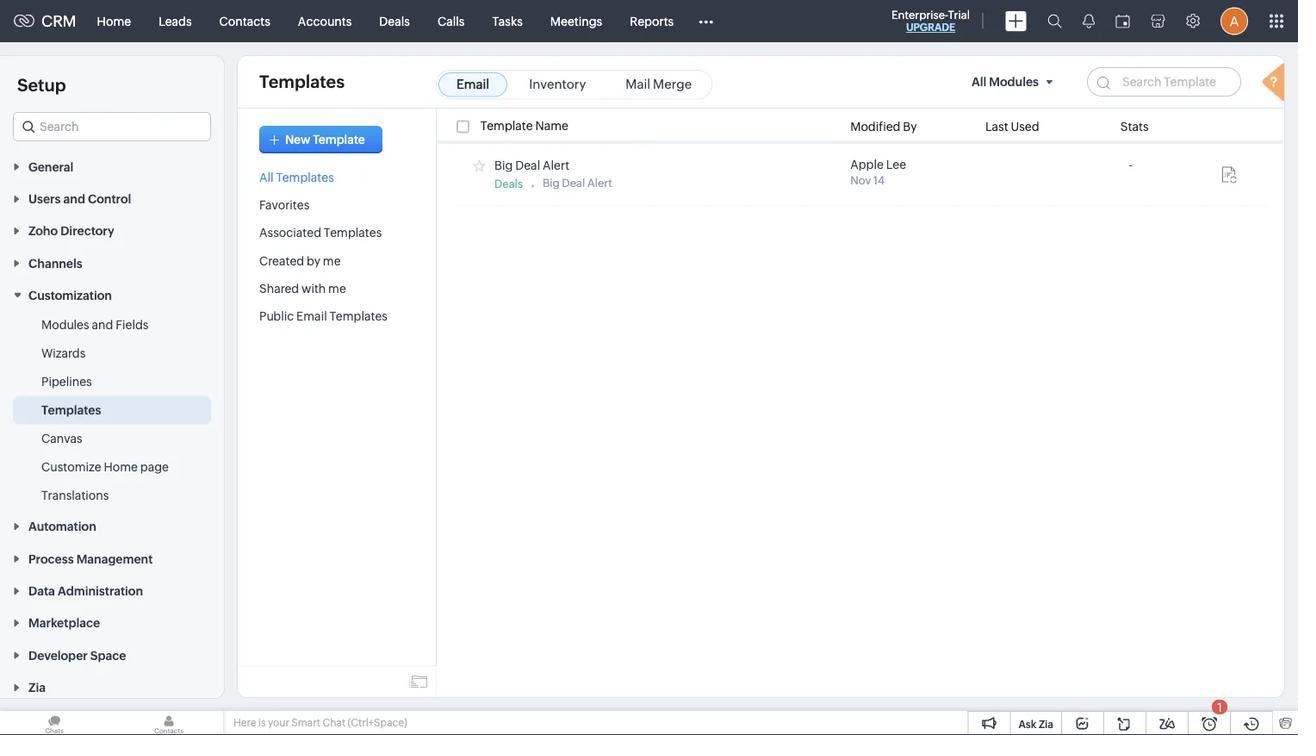 Task type: vqa. For each thing, say whether or not it's contained in the screenshot.
Enterprise-Trial Upgrade
yes



Task type: describe. For each thing, give the bounding box(es) containing it.
management
[[76, 552, 153, 566]]

leads link
[[145, 0, 206, 42]]

contacts image
[[115, 711, 223, 735]]

apple lee link
[[851, 157, 907, 171]]

customize home page link
[[41, 458, 169, 475]]

me for created by me
[[323, 254, 341, 267]]

process
[[28, 552, 74, 566]]

is
[[258, 717, 266, 729]]

chats image
[[0, 711, 109, 735]]

process management
[[28, 552, 153, 566]]

and for modules
[[92, 318, 113, 331]]

public
[[259, 309, 294, 323]]

0 vertical spatial big deal alert
[[495, 158, 570, 172]]

developer space button
[[0, 639, 224, 671]]

canvas link
[[41, 430, 82, 447]]

customize home page
[[41, 460, 169, 474]]

process management button
[[0, 542, 224, 574]]

template name
[[481, 118, 569, 132]]

reports
[[630, 14, 674, 28]]

users and control
[[28, 192, 131, 206]]

administration
[[58, 584, 143, 598]]

zoho
[[28, 224, 58, 238]]

space
[[90, 648, 126, 662]]

crm link
[[14, 12, 76, 30]]

create menu image
[[1006, 11, 1027, 31]]

chat
[[323, 717, 346, 729]]

all templates link
[[259, 170, 334, 184]]

email link
[[439, 72, 508, 97]]

1 vertical spatial email
[[297, 309, 327, 323]]

tasks
[[492, 14, 523, 28]]

crm
[[41, 12, 76, 30]]

enterprise-trial upgrade
[[892, 8, 970, 33]]

All Modules field
[[965, 67, 1066, 97]]

zoho directory
[[28, 224, 114, 238]]

page
[[140, 460, 169, 474]]

new template
[[285, 133, 365, 146]]

big deal alert link
[[495, 158, 570, 172]]

pipelines link
[[41, 373, 92, 390]]

with
[[302, 282, 326, 295]]

automation
[[28, 520, 96, 533]]

data administration button
[[0, 574, 224, 606]]

new
[[285, 133, 311, 146]]

0 vertical spatial alert
[[543, 158, 570, 172]]

create menu element
[[995, 0, 1038, 42]]

search image
[[1048, 14, 1063, 28]]

mail merge
[[626, 77, 692, 92]]

templates link
[[41, 401, 101, 419]]

all templates
[[259, 170, 334, 184]]

zoho directory button
[[0, 214, 224, 246]]

me for shared with me
[[328, 282, 346, 295]]

here is your smart chat (ctrl+space)
[[234, 717, 407, 729]]

all for all modules
[[972, 75, 987, 89]]

deals link
[[366, 0, 424, 42]]

0 vertical spatial template
[[481, 118, 533, 132]]

control
[[88, 192, 131, 206]]

0 vertical spatial deals
[[379, 14, 410, 28]]

general
[[28, 160, 73, 173]]

marketplace
[[28, 616, 100, 630]]

1 horizontal spatial deal
[[562, 176, 585, 189]]

here
[[234, 717, 256, 729]]

data
[[28, 584, 55, 598]]

templates down shared with me link
[[330, 309, 388, 323]]

accounts
[[298, 14, 352, 28]]

14
[[874, 173, 885, 186]]

public email templates link
[[259, 309, 388, 323]]

customization region
[[0, 311, 224, 510]]

home link
[[83, 0, 145, 42]]

pipelines
[[41, 375, 92, 388]]

1 horizontal spatial alert
[[588, 176, 612, 189]]

Search text field
[[14, 113, 210, 140]]

customization
[[28, 288, 112, 302]]

wizards
[[41, 346, 86, 360]]

shared with me link
[[259, 282, 346, 295]]

Other Modules field
[[688, 7, 725, 35]]

channels
[[28, 256, 82, 270]]

1 vertical spatial big deal alert
[[543, 176, 612, 189]]

calendar image
[[1116, 14, 1131, 28]]

(ctrl+space)
[[348, 717, 407, 729]]

associated templates
[[259, 226, 382, 240]]

zia button
[[0, 671, 224, 703]]

users
[[28, 192, 61, 206]]

reports link
[[616, 0, 688, 42]]

mail merge link
[[608, 72, 710, 97]]

channels button
[[0, 246, 224, 279]]

search element
[[1038, 0, 1073, 42]]

Search Template text field
[[1088, 67, 1242, 97]]

translations link
[[41, 487, 109, 504]]

created by me link
[[259, 254, 341, 267]]

calls
[[438, 14, 465, 28]]

associated
[[259, 226, 321, 240]]

apple lee nov 14
[[851, 157, 907, 186]]

inventory
[[529, 77, 586, 92]]

signals element
[[1073, 0, 1106, 42]]

customization button
[[0, 279, 224, 311]]

-
[[1130, 158, 1133, 171]]

templates up created by me
[[324, 226, 382, 240]]

trial
[[948, 8, 970, 21]]

modified
[[851, 120, 901, 134]]



Task type: locate. For each thing, give the bounding box(es) containing it.
templates up new
[[259, 72, 345, 92]]

1 horizontal spatial deals
[[495, 177, 523, 190]]

general button
[[0, 150, 224, 182]]

calls link
[[424, 0, 479, 42]]

mail
[[626, 77, 651, 92]]

created by me
[[259, 254, 341, 267]]

by
[[307, 254, 321, 267]]

big deal alert down template name
[[495, 158, 570, 172]]

contacts
[[219, 14, 270, 28]]

enterprise-
[[892, 8, 948, 21]]

0 horizontal spatial modules
[[41, 318, 89, 331]]

0 horizontal spatial zia
[[28, 681, 46, 694]]

meetings link
[[537, 0, 616, 42]]

1 vertical spatial alert
[[588, 176, 612, 189]]

me right with
[[328, 282, 346, 295]]

zia right ask
[[1039, 718, 1054, 730]]

name
[[536, 118, 569, 132]]

1 horizontal spatial modules
[[990, 75, 1039, 89]]

all inside field
[[972, 75, 987, 89]]

email
[[457, 77, 490, 92], [297, 309, 327, 323]]

1 vertical spatial modules
[[41, 318, 89, 331]]

template left name
[[481, 118, 533, 132]]

all up last
[[972, 75, 987, 89]]

modules inside customization region
[[41, 318, 89, 331]]

and inside dropdown button
[[63, 192, 85, 206]]

public email templates
[[259, 309, 388, 323]]

accounts link
[[284, 0, 366, 42]]

and left fields
[[92, 318, 113, 331]]

stats
[[1121, 120, 1149, 134]]

1
[[1218, 700, 1223, 714]]

ask zia
[[1019, 718, 1054, 730]]

contacts link
[[206, 0, 284, 42]]

developer space
[[28, 648, 126, 662]]

big down big deal alert link
[[543, 176, 560, 189]]

merge
[[653, 77, 692, 92]]

0 horizontal spatial deals
[[379, 14, 410, 28]]

deal
[[515, 158, 540, 172], [562, 176, 585, 189]]

0 horizontal spatial template
[[313, 133, 365, 146]]

all
[[972, 75, 987, 89], [259, 170, 274, 184]]

1 vertical spatial me
[[328, 282, 346, 295]]

template
[[481, 118, 533, 132], [313, 133, 365, 146]]

1 horizontal spatial all
[[972, 75, 987, 89]]

profile image
[[1221, 7, 1249, 35]]

1 vertical spatial zia
[[1039, 718, 1054, 730]]

marketplace button
[[0, 606, 224, 639]]

templates
[[259, 72, 345, 92], [276, 170, 334, 184], [324, 226, 382, 240], [330, 309, 388, 323], [41, 403, 101, 417]]

zia inside "dropdown button"
[[28, 681, 46, 694]]

and
[[63, 192, 85, 206], [92, 318, 113, 331]]

0 vertical spatial email
[[457, 77, 490, 92]]

me right the by
[[323, 254, 341, 267]]

0 horizontal spatial deal
[[515, 158, 540, 172]]

templates up favorites
[[276, 170, 334, 184]]

0 horizontal spatial email
[[297, 309, 327, 323]]

upgrade
[[906, 22, 956, 33]]

leads
[[159, 14, 192, 28]]

last used
[[986, 120, 1040, 134]]

email down with
[[297, 309, 327, 323]]

nov
[[851, 173, 871, 186]]

developer
[[28, 648, 88, 662]]

0 vertical spatial deal
[[515, 158, 540, 172]]

customize
[[41, 460, 101, 474]]

template inside new template button
[[313, 133, 365, 146]]

created
[[259, 254, 304, 267]]

0 vertical spatial modules
[[990, 75, 1039, 89]]

home
[[97, 14, 131, 28], [104, 460, 138, 474]]

0 horizontal spatial alert
[[543, 158, 570, 172]]

all up favorites
[[259, 170, 274, 184]]

1 vertical spatial template
[[313, 133, 365, 146]]

1 horizontal spatial zia
[[1039, 718, 1054, 730]]

None field
[[13, 112, 211, 141]]

modules and fields
[[41, 318, 149, 331]]

big deal alert down big deal alert link
[[543, 176, 612, 189]]

and right users
[[63, 192, 85, 206]]

1 vertical spatial and
[[92, 318, 113, 331]]

meetings
[[550, 14, 603, 28]]

deals
[[379, 14, 410, 28], [495, 177, 523, 190]]

big
[[495, 158, 513, 172], [543, 176, 560, 189]]

smart
[[292, 717, 321, 729]]

home inside customization region
[[104, 460, 138, 474]]

0 horizontal spatial and
[[63, 192, 85, 206]]

your
[[268, 717, 289, 729]]

all for all templates
[[259, 170, 274, 184]]

modules
[[990, 75, 1039, 89], [41, 318, 89, 331]]

home left page
[[104, 460, 138, 474]]

big deal alert
[[495, 158, 570, 172], [543, 176, 612, 189]]

apple
[[851, 157, 884, 171]]

setup
[[17, 75, 66, 95]]

ask
[[1019, 718, 1037, 730]]

deal down template name
[[515, 158, 540, 172]]

modules inside field
[[990, 75, 1039, 89]]

modules up wizards
[[41, 318, 89, 331]]

modules up "last used"
[[990, 75, 1039, 89]]

automation button
[[0, 510, 224, 542]]

1 horizontal spatial template
[[481, 118, 533, 132]]

0 vertical spatial me
[[323, 254, 341, 267]]

0 horizontal spatial big
[[495, 158, 513, 172]]

email up template name
[[457, 77, 490, 92]]

0 vertical spatial all
[[972, 75, 987, 89]]

translations
[[41, 488, 109, 502]]

favorites link
[[259, 198, 310, 212]]

modules and fields link
[[41, 316, 149, 333]]

all modules
[[972, 75, 1039, 89]]

inventory link
[[511, 72, 604, 97]]

tasks link
[[479, 0, 537, 42]]

templates down pipelines
[[41, 403, 101, 417]]

1 vertical spatial all
[[259, 170, 274, 184]]

fields
[[116, 318, 149, 331]]

favorites
[[259, 198, 310, 212]]

templates inside customization region
[[41, 403, 101, 417]]

shared with me
[[259, 282, 346, 295]]

shared
[[259, 282, 299, 295]]

zia down developer
[[28, 681, 46, 694]]

deals left calls
[[379, 14, 410, 28]]

and for users
[[63, 192, 85, 206]]

1 vertical spatial big
[[543, 176, 560, 189]]

new template button
[[259, 126, 383, 153]]

1 horizontal spatial big
[[543, 176, 560, 189]]

1 vertical spatial deals
[[495, 177, 523, 190]]

lee
[[886, 157, 907, 171]]

signals image
[[1083, 14, 1095, 28]]

1 horizontal spatial and
[[92, 318, 113, 331]]

0 vertical spatial zia
[[28, 681, 46, 694]]

alert
[[543, 158, 570, 172], [588, 176, 612, 189]]

big down template name
[[495, 158, 513, 172]]

zia
[[28, 681, 46, 694], [1039, 718, 1054, 730]]

deal down big deal alert link
[[562, 176, 585, 189]]

0 vertical spatial home
[[97, 14, 131, 28]]

1 vertical spatial deal
[[562, 176, 585, 189]]

last
[[986, 120, 1009, 134]]

0 horizontal spatial all
[[259, 170, 274, 184]]

home right 'crm'
[[97, 14, 131, 28]]

deals down big deal alert link
[[495, 177, 523, 190]]

and inside customization region
[[92, 318, 113, 331]]

1 horizontal spatial email
[[457, 77, 490, 92]]

canvas
[[41, 431, 82, 445]]

1 vertical spatial home
[[104, 460, 138, 474]]

by
[[903, 120, 917, 134]]

template right new
[[313, 133, 365, 146]]

0 vertical spatial big
[[495, 158, 513, 172]]

0 vertical spatial and
[[63, 192, 85, 206]]

profile element
[[1211, 0, 1259, 42]]

directory
[[60, 224, 114, 238]]



